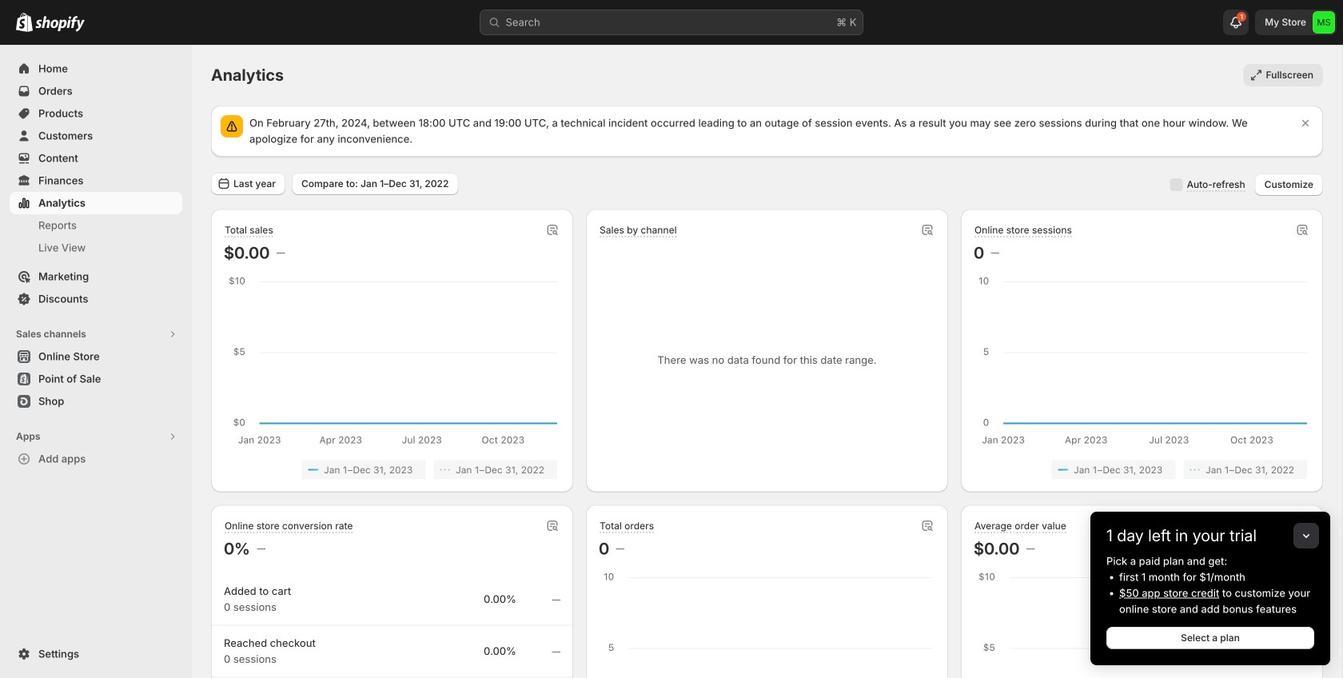 Task type: describe. For each thing, give the bounding box(es) containing it.
shopify image
[[16, 13, 33, 32]]



Task type: vqa. For each thing, say whether or not it's contained in the screenshot.
left Shopify image
yes



Task type: locate. For each thing, give the bounding box(es) containing it.
0 horizontal spatial list
[[227, 460, 557, 479]]

2 list from the left
[[977, 460, 1308, 479]]

1 horizontal spatial list
[[977, 460, 1308, 479]]

list
[[227, 460, 557, 479], [977, 460, 1308, 479]]

1 list from the left
[[227, 460, 557, 479]]

shopify image
[[35, 16, 85, 32]]

my store image
[[1313, 11, 1336, 34]]



